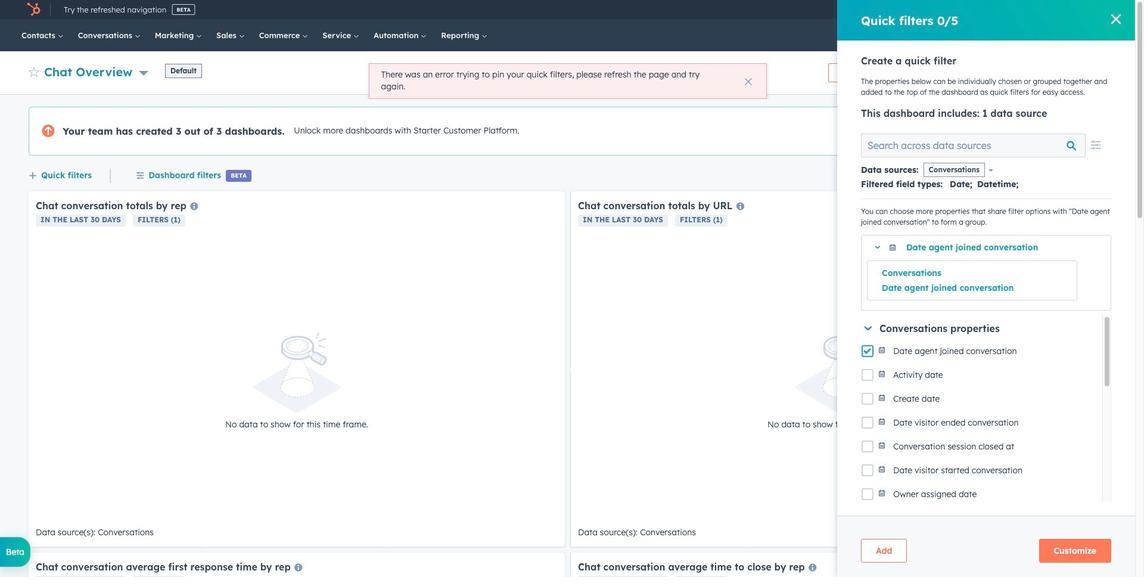Task type: vqa. For each thing, say whether or not it's contained in the screenshot.
Chat Conversation Average Time To Close By Rep element
yes



Task type: locate. For each thing, give the bounding box(es) containing it.
caret image
[[875, 246, 881, 249], [865, 326, 872, 330]]

close image
[[1112, 14, 1121, 24], [745, 78, 752, 85]]

1 vertical spatial close image
[[745, 78, 752, 85]]

1 horizontal spatial close image
[[1112, 14, 1121, 24]]

row group
[[861, 315, 1103, 577]]

menu
[[857, 0, 1121, 19]]

0 vertical spatial caret image
[[875, 246, 881, 249]]

chat conversation average first response time by rep element
[[29, 553, 565, 577]]

banner
[[29, 60, 1107, 82]]

0 horizontal spatial close image
[[745, 78, 752, 85]]

chat conversation totals by url element
[[571, 191, 1108, 547]]

0 horizontal spatial caret image
[[865, 326, 872, 330]]

1 horizontal spatial caret image
[[875, 246, 881, 249]]

alert
[[369, 63, 767, 99], [369, 63, 767, 99]]

0 vertical spatial close image
[[1112, 14, 1121, 24]]

1 vertical spatial caret image
[[865, 326, 872, 330]]



Task type: describe. For each thing, give the bounding box(es) containing it.
close image
[[745, 78, 752, 85]]

chat conversation totals by rep element
[[29, 191, 565, 547]]

Search HubSpot search field
[[959, 25, 1094, 45]]

chat conversation average time to close by rep element
[[571, 553, 1108, 577]]

marketplaces image
[[944, 5, 955, 16]]

jer mill image
[[1034, 4, 1045, 15]]

Search across data sources search field
[[861, 134, 1086, 157]]



